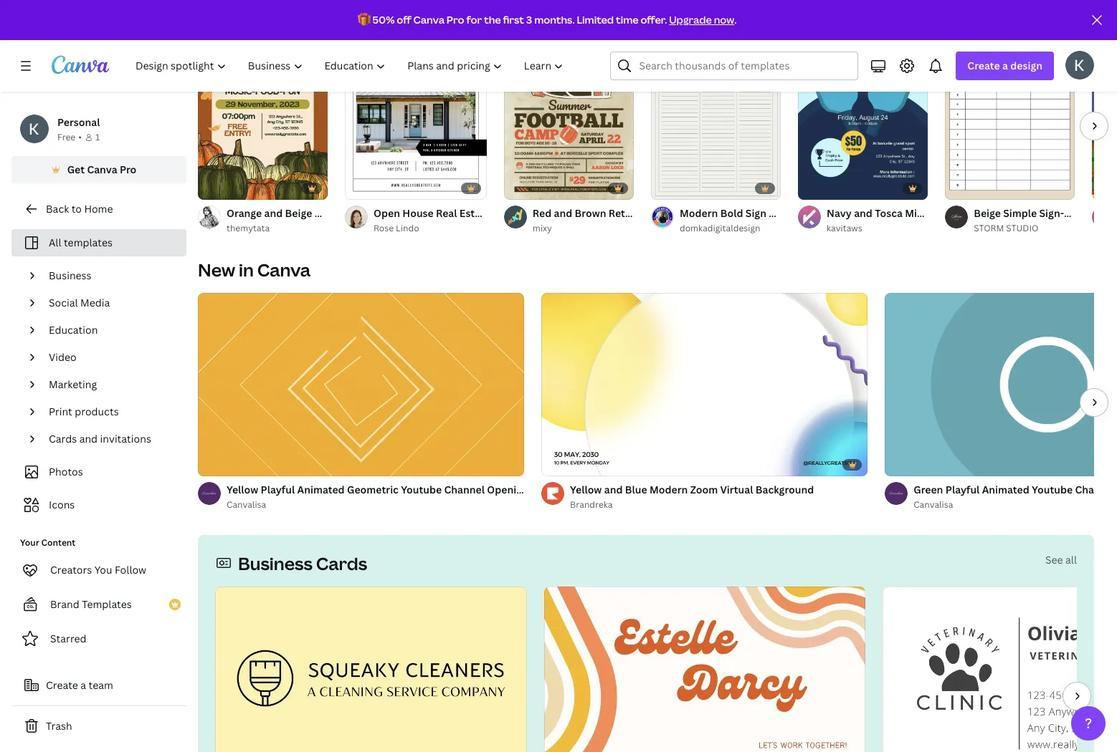 Task type: locate. For each thing, give the bounding box(es) containing it.
rose lindo link
[[374, 222, 487, 236]]

1 horizontal spatial playful
[[946, 483, 980, 497]]

2 horizontal spatial and
[[604, 483, 623, 497]]

canvalisa link down the "geometric" on the bottom left of page
[[227, 498, 524, 513]]

pro
[[447, 13, 464, 27], [120, 163, 136, 176]]

1 horizontal spatial yellow
[[570, 483, 602, 497]]

0 vertical spatial cards
[[49, 432, 77, 446]]

beige inside beige simple sign-up sheet storm studio
[[974, 207, 1001, 220]]

canvalisa
[[227, 499, 266, 511], [914, 499, 953, 511]]

0 horizontal spatial channel
[[444, 483, 485, 497]]

upgrade
[[669, 13, 712, 27]]

2 animated from the left
[[982, 483, 1030, 497]]

canva right in
[[257, 258, 311, 282]]

beige inside orange and beige retro fall festival flyer themytata
[[285, 207, 312, 220]]

yellow for yellow playful animated geometric youtube channel opening video
[[227, 483, 258, 497]]

templates
[[64, 236, 113, 250]]

1 horizontal spatial sheet
[[1081, 207, 1109, 220]]

a inside dropdown button
[[1003, 59, 1008, 72]]

brand templates
[[50, 598, 132, 612]]

youtube up see
[[1032, 483, 1073, 497]]

1 vertical spatial business
[[238, 552, 313, 576]]

create inside create a design dropdown button
[[968, 59, 1000, 72]]

content
[[41, 537, 76, 549]]

0 horizontal spatial flyer
[[404, 207, 428, 220]]

flyer right estate
[[493, 207, 517, 220]]

1 horizontal spatial business
[[238, 552, 313, 576]]

and left blue
[[604, 483, 623, 497]]

photos
[[49, 465, 83, 479]]

3
[[526, 13, 532, 27]]

brand
[[50, 598, 79, 612]]

2 flyer from the left
[[493, 207, 517, 220]]

0 horizontal spatial sheet
[[785, 207, 814, 220]]

1 vertical spatial canva
[[87, 163, 117, 176]]

create a design
[[968, 59, 1043, 72]]

youtube inside yellow playful animated geometric youtube channel opening video canvalisa
[[401, 483, 442, 497]]

create left design
[[968, 59, 1000, 72]]

Search search field
[[639, 52, 849, 80]]

video up marketing
[[49, 351, 76, 364]]

cards and invitations
[[49, 432, 151, 446]]

canva right off
[[413, 13, 445, 27]]

open
[[374, 207, 400, 220]]

1 sheet from the left
[[785, 207, 814, 220]]

brandreka link
[[570, 498, 868, 513]]

playful inside yellow playful animated geometric youtube channel opening video canvalisa
[[261, 483, 295, 497]]

0 vertical spatial create
[[968, 59, 1000, 72]]

1 vertical spatial video
[[531, 483, 559, 497]]

home
[[84, 202, 113, 216]]

sheet right the "sign-"
[[1081, 207, 1109, 220]]

channel inside yellow playful animated geometric youtube channel opening video canvalisa
[[444, 483, 485, 497]]

photos link
[[20, 459, 178, 486]]

0 horizontal spatial playful
[[261, 483, 295, 497]]

2 beige from the left
[[974, 207, 1001, 220]]

modern bold sign up sheet planner domkadigitaldesign
[[680, 207, 854, 234]]

create for create a team
[[46, 679, 78, 693]]

sheet inside the modern bold sign up sheet planner domkadigitaldesign
[[785, 207, 814, 220]]

1 horizontal spatial cards
[[316, 552, 367, 576]]

canvalisa link up see
[[914, 498, 1117, 513]]

0 horizontal spatial yellow
[[227, 483, 258, 497]]

create inside create a team 'button'
[[46, 679, 78, 693]]

0 vertical spatial pro
[[447, 13, 464, 27]]

marketing link
[[43, 371, 178, 399]]

business
[[49, 269, 91, 283], [238, 552, 313, 576]]

canva inside the get canva pro button
[[87, 163, 117, 176]]

1 vertical spatial and
[[79, 432, 98, 446]]

1 horizontal spatial a
[[1003, 59, 1008, 72]]

free
[[57, 131, 75, 143]]

canvalisa inside yellow playful animated geometric youtube channel opening video canvalisa
[[227, 499, 266, 511]]

and up themytata link on the top left of the page
[[264, 207, 283, 220]]

0 vertical spatial a
[[1003, 59, 1008, 72]]

youtube right the "geometric" on the bottom left of page
[[401, 483, 442, 497]]

0 horizontal spatial canvalisa link
[[227, 498, 524, 513]]

1 canvalisa from the left
[[227, 499, 266, 511]]

1 horizontal spatial flyer
[[493, 207, 517, 220]]

playful
[[261, 483, 295, 497], [946, 483, 980, 497]]

in
[[239, 258, 254, 282]]

beige up storm
[[974, 207, 1001, 220]]

0 horizontal spatial canvalisa
[[227, 499, 266, 511]]

zoom
[[690, 483, 718, 497]]

create for create a design
[[968, 59, 1000, 72]]

1 playful from the left
[[261, 483, 295, 497]]

2 horizontal spatial canva
[[413, 13, 445, 27]]

channel
[[444, 483, 485, 497], [1075, 483, 1116, 497]]

sheet left "planner"
[[785, 207, 814, 220]]

virtual
[[720, 483, 753, 497]]

sheet
[[785, 207, 814, 220], [1081, 207, 1109, 220]]

None search field
[[611, 52, 859, 80]]

video
[[49, 351, 76, 364], [531, 483, 559, 497]]

1 yellow from the left
[[227, 483, 258, 497]]

2 sheet from the left
[[1081, 207, 1109, 220]]

2 yellow from the left
[[570, 483, 602, 497]]

team
[[89, 679, 113, 693]]

0 horizontal spatial canva
[[87, 163, 117, 176]]

animated
[[297, 483, 345, 497], [982, 483, 1030, 497]]

mixy
[[533, 222, 552, 234]]

bold
[[720, 207, 743, 220]]

up up storm studio link
[[1064, 207, 1078, 220]]

business link
[[43, 262, 178, 290]]

2 playful from the left
[[946, 483, 980, 497]]

1 vertical spatial modern
[[650, 483, 688, 497]]

and inside yellow and blue modern zoom virtual background brandreka
[[604, 483, 623, 497]]

business inside "link"
[[49, 269, 91, 283]]

animated for geometric
[[297, 483, 345, 497]]

0 horizontal spatial up
[[769, 207, 783, 220]]

1 vertical spatial a
[[81, 679, 86, 693]]

flyer up lindo
[[404, 207, 428, 220]]

playful for green
[[946, 483, 980, 497]]

fall
[[344, 207, 361, 220]]

1 vertical spatial create
[[46, 679, 78, 693]]

beige
[[285, 207, 312, 220], [974, 207, 1001, 220]]

business cards
[[238, 552, 367, 576]]

modern up domkadigitaldesign
[[680, 207, 718, 220]]

see all link
[[1045, 554, 1077, 567]]

2 canvalisa from the left
[[914, 499, 953, 511]]

and inside orange and beige retro fall festival flyer themytata
[[264, 207, 283, 220]]

up right sign at the right top of the page
[[769, 207, 783, 220]]

and for cards
[[79, 432, 98, 446]]

cards inside 'link'
[[49, 432, 77, 446]]

2 canvalisa link from the left
[[914, 498, 1117, 513]]

0 horizontal spatial pro
[[120, 163, 136, 176]]

1 youtube from the left
[[401, 483, 442, 497]]

video link
[[43, 344, 178, 371]]

a for design
[[1003, 59, 1008, 72]]

youtube
[[401, 483, 442, 497], [1032, 483, 1073, 497]]

1 horizontal spatial canvalisa
[[914, 499, 953, 511]]

a inside 'button'
[[81, 679, 86, 693]]

animated inside green playful animated youtube channel  canvalisa
[[982, 483, 1030, 497]]

1 horizontal spatial animated
[[982, 483, 1030, 497]]

orange
[[227, 207, 262, 220]]

yellow inside yellow and blue modern zoom virtual background brandreka
[[570, 483, 602, 497]]

a left design
[[1003, 59, 1008, 72]]

1 horizontal spatial and
[[264, 207, 283, 220]]

2 channel from the left
[[1075, 483, 1116, 497]]

modern
[[680, 207, 718, 220], [650, 483, 688, 497]]

see
[[1045, 554, 1063, 567]]

up inside the modern bold sign up sheet planner domkadigitaldesign
[[769, 207, 783, 220]]

animated inside yellow playful animated geometric youtube channel opening video canvalisa
[[297, 483, 345, 497]]

0 vertical spatial modern
[[680, 207, 718, 220]]

beige simple sign-up sheet image
[[945, 16, 1075, 200]]

pro left for
[[447, 13, 464, 27]]

a left team
[[81, 679, 86, 693]]

all
[[1066, 554, 1077, 567]]

yellow for yellow and blue modern zoom virtual background
[[570, 483, 602, 497]]

create left team
[[46, 679, 78, 693]]

sheet inside beige simple sign-up sheet storm studio
[[1081, 207, 1109, 220]]

1 vertical spatial pro
[[120, 163, 136, 176]]

get canva pro
[[67, 163, 136, 176]]

1 horizontal spatial beige
[[974, 207, 1001, 220]]

and inside 'link'
[[79, 432, 98, 446]]

0 horizontal spatial create
[[46, 679, 78, 693]]

mixy link
[[533, 222, 634, 236]]

0 horizontal spatial business
[[49, 269, 91, 283]]

social
[[49, 296, 78, 310]]

up inside beige simple sign-up sheet storm studio
[[1064, 207, 1078, 220]]

0 vertical spatial canva
[[413, 13, 445, 27]]

2 up from the left
[[1064, 207, 1078, 220]]

up
[[769, 207, 783, 220], [1064, 207, 1078, 220]]

opening
[[487, 483, 528, 497]]

1 horizontal spatial up
[[1064, 207, 1078, 220]]

1 flyer from the left
[[404, 207, 428, 220]]

50%
[[372, 13, 395, 27]]

0 horizontal spatial and
[[79, 432, 98, 446]]

starred link
[[11, 625, 186, 654]]

yellow inside yellow playful animated geometric youtube channel opening video canvalisa
[[227, 483, 258, 497]]

social media link
[[43, 290, 178, 317]]

orange and beige retro fall festival flyer image
[[198, 16, 328, 200]]

and down print products
[[79, 432, 98, 446]]

modern right blue
[[650, 483, 688, 497]]

canvalisa link for geometric
[[227, 498, 524, 513]]

0 horizontal spatial cards
[[49, 432, 77, 446]]

0 horizontal spatial beige
[[285, 207, 312, 220]]

create
[[968, 59, 1000, 72], [46, 679, 78, 693]]

2 vertical spatial canva
[[257, 258, 311, 282]]

2 youtube from the left
[[1032, 483, 1073, 497]]

0 vertical spatial and
[[264, 207, 283, 220]]

1
[[95, 131, 100, 143]]

1 horizontal spatial canvalisa link
[[914, 498, 1117, 513]]

blue and yellow broom icon cleaning business card image
[[215, 587, 527, 753]]

green playful animated youtube channel link
[[914, 483, 1117, 498]]

canva right get
[[87, 163, 117, 176]]

follow
[[115, 564, 146, 577]]

2 vertical spatial and
[[604, 483, 623, 497]]

for
[[466, 13, 482, 27]]

video right opening
[[531, 483, 559, 497]]

1 beige from the left
[[285, 207, 312, 220]]

0 vertical spatial business
[[49, 269, 91, 283]]

0 horizontal spatial animated
[[297, 483, 345, 497]]

creators
[[50, 564, 92, 577]]

0 horizontal spatial video
[[49, 351, 76, 364]]

yellow playful animated geometric youtube channel opening video link
[[227, 483, 559, 498]]

0 horizontal spatial a
[[81, 679, 86, 693]]

1 up from the left
[[769, 207, 783, 220]]

1 canvalisa link from the left
[[227, 498, 524, 513]]

1 vertical spatial cards
[[316, 552, 367, 576]]

animated for youtube
[[982, 483, 1030, 497]]

up for sign-
[[1064, 207, 1078, 220]]

0 vertical spatial video
[[49, 351, 76, 364]]

themytata
[[227, 222, 270, 234]]

back
[[46, 202, 69, 216]]

marketing
[[49, 378, 97, 392]]

get canva pro button
[[11, 156, 186, 184]]

sheet for sign
[[785, 207, 814, 220]]

modern bold sign up sheet planner image
[[651, 16, 781, 200]]

playful inside green playful animated youtube channel  canvalisa
[[946, 483, 980, 497]]

education
[[49, 323, 98, 337]]

you
[[94, 564, 112, 577]]

invitations
[[100, 432, 151, 446]]

get
[[67, 163, 85, 176]]

house
[[403, 207, 434, 220]]

1 horizontal spatial video
[[531, 483, 559, 497]]

1 animated from the left
[[297, 483, 345, 497]]

modern inside the modern bold sign up sheet planner domkadigitaldesign
[[680, 207, 718, 220]]

beige up themytata link on the top left of the page
[[285, 207, 312, 220]]

yellow and blue modern zoom virtual background image
[[541, 293, 868, 477]]

pro up back to home link
[[120, 163, 136, 176]]

1 horizontal spatial channel
[[1075, 483, 1116, 497]]

0 horizontal spatial youtube
[[401, 483, 442, 497]]

1 channel from the left
[[444, 483, 485, 497]]

1 horizontal spatial youtube
[[1032, 483, 1073, 497]]

to
[[71, 202, 82, 216]]

lindo
[[396, 222, 419, 234]]

1 horizontal spatial create
[[968, 59, 1000, 72]]

your
[[20, 537, 39, 549]]



Task type: vqa. For each thing, say whether or not it's contained in the screenshot.


Task type: describe. For each thing, give the bounding box(es) containing it.
yellow and blue modern zoom virtual background link
[[570, 483, 868, 498]]

the
[[484, 13, 501, 27]]

social media
[[49, 296, 110, 310]]

see all
[[1045, 554, 1077, 567]]

business for business
[[49, 269, 91, 283]]

brandreka
[[570, 499, 613, 511]]

festival
[[363, 207, 401, 220]]

video inside yellow playful animated geometric youtube channel opening video canvalisa
[[531, 483, 559, 497]]

personal
[[57, 115, 100, 129]]

rose
[[374, 222, 394, 234]]

creators you follow
[[50, 564, 146, 577]]

open house real estate flyer link
[[374, 206, 517, 222]]

free •
[[57, 131, 82, 143]]

offer.
[[641, 13, 667, 27]]

products
[[75, 405, 119, 419]]

🎁 50% off canva pro for the first 3 months. limited time offer. upgrade now .
[[358, 13, 737, 27]]

creators you follow link
[[11, 556, 186, 585]]

cards and invitations link
[[43, 426, 178, 453]]

•
[[78, 131, 82, 143]]

months.
[[534, 13, 575, 27]]

pro inside button
[[120, 163, 136, 176]]

flyer inside open house real estate flyer rose lindo
[[493, 207, 517, 220]]

education link
[[43, 317, 178, 344]]

your content
[[20, 537, 76, 549]]

studio
[[1006, 222, 1039, 234]]

new
[[198, 258, 235, 282]]

modern inside yellow and blue modern zoom virtual background brandreka
[[650, 483, 688, 497]]

geometric
[[347, 483, 399, 497]]

back to home link
[[11, 195, 186, 224]]

business for business cards
[[238, 552, 313, 576]]

navy and tosca minimalist pickleball tournamnet flyer image
[[798, 16, 928, 200]]

create a team
[[46, 679, 113, 693]]

trash link
[[11, 713, 186, 741]]

top level navigation element
[[126, 52, 576, 80]]

yellow playful animated geometric youtube channel opening video canvalisa
[[227, 483, 559, 511]]

kendall parks image
[[1066, 51, 1094, 80]]

green
[[914, 483, 943, 497]]

all templates
[[49, 236, 113, 250]]

brand templates link
[[11, 591, 186, 620]]

white retro business card image
[[544, 587, 865, 753]]

design
[[1011, 59, 1043, 72]]

flyer inside orange and beige retro fall festival flyer themytata
[[404, 207, 428, 220]]

starred
[[50, 632, 86, 646]]

sign
[[746, 207, 767, 220]]

domkadigitaldesign
[[680, 222, 760, 234]]

channel inside green playful animated youtube channel  canvalisa
[[1075, 483, 1116, 497]]

storm studio link
[[974, 222, 1075, 236]]

up for sign
[[769, 207, 783, 220]]

domkadigitaldesign link
[[680, 222, 781, 236]]

canvalisa inside green playful animated youtube channel  canvalisa
[[914, 499, 953, 511]]

and for yellow
[[604, 483, 623, 497]]

kavitaws
[[827, 222, 862, 234]]

templates
[[82, 598, 132, 612]]

black and white dog cat veterinary clinic veterinarian single-side business card image
[[883, 587, 1117, 753]]

and for orange
[[264, 207, 283, 220]]

real
[[436, 207, 457, 220]]

trash
[[46, 720, 72, 734]]

youtube inside green playful animated youtube channel  canvalisa
[[1032, 483, 1073, 497]]

beige simple sign-up sheet link
[[974, 206, 1109, 222]]

planner
[[816, 207, 854, 220]]

beige simple sign-up sheet storm studio
[[974, 207, 1109, 234]]

print products link
[[43, 399, 178, 426]]

.
[[734, 13, 737, 27]]

now
[[714, 13, 734, 27]]

sign-
[[1039, 207, 1064, 220]]

modern bold sign up sheet planner link
[[680, 206, 854, 222]]

🎁
[[358, 13, 370, 27]]

limited
[[577, 13, 614, 27]]

create a design button
[[956, 52, 1054, 80]]

retro
[[315, 207, 341, 220]]

playful for yellow
[[261, 483, 295, 497]]

kavitaws link
[[827, 222, 928, 236]]

a for team
[[81, 679, 86, 693]]

time
[[616, 13, 639, 27]]

orange and beige retro fall festival flyer themytata
[[227, 207, 428, 234]]

blue and red illustrated christmas toy drive flyer image
[[1092, 16, 1117, 200]]

open house real estate flyer image
[[345, 16, 487, 200]]

all
[[49, 236, 61, 250]]

simple
[[1003, 207, 1037, 220]]

blue
[[625, 483, 647, 497]]

red and brown retro football camp flyer image
[[504, 16, 634, 200]]

print products
[[49, 405, 119, 419]]

open house real estate flyer rose lindo
[[374, 207, 517, 234]]

icons
[[49, 498, 75, 512]]

yellow and blue modern zoom virtual background brandreka
[[570, 483, 814, 511]]

create a team button
[[11, 672, 186, 701]]

sheet for sign-
[[1081, 207, 1109, 220]]

canvalisa link for youtube
[[914, 498, 1117, 513]]

1 horizontal spatial pro
[[447, 13, 464, 27]]

1 horizontal spatial canva
[[257, 258, 311, 282]]

print
[[49, 405, 72, 419]]

themytata link
[[227, 222, 328, 236]]

back to home
[[46, 202, 113, 216]]

green playful animated youtube channel  canvalisa
[[914, 483, 1117, 511]]



